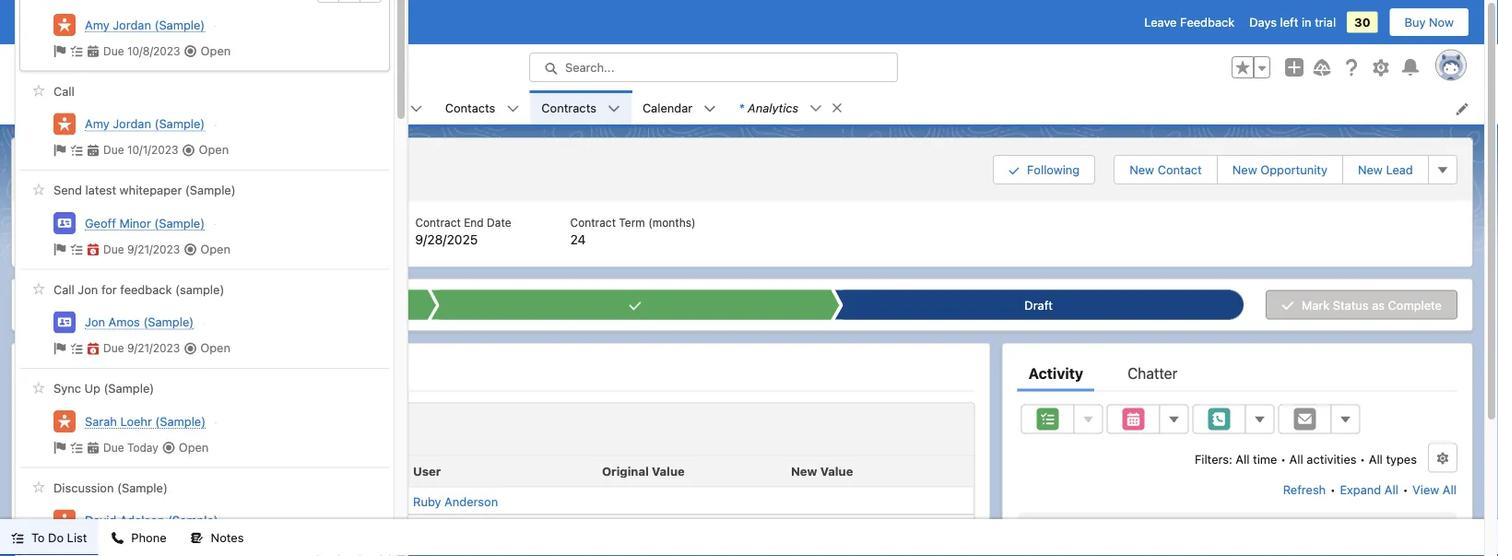 Task type: locate. For each thing, give the bounding box(es) containing it.
latest
[[85, 183, 116, 197]]

open
[[201, 43, 231, 57], [199, 143, 229, 156], [200, 242, 231, 255], [200, 341, 231, 355], [179, 440, 209, 454]]

activity link
[[1029, 355, 1084, 392]]

5 due from the top
[[103, 441, 124, 454]]

1 vertical spatial amy jordan (sample)
[[85, 117, 205, 131]]

draft
[[162, 232, 192, 247], [1025, 298, 1053, 312]]

sample
[[29, 233, 73, 248]]

sync
[[53, 381, 81, 395]]

0 horizontal spatial draft
[[162, 232, 192, 247]]

all left time
[[1236, 452, 1250, 466]]

due for call
[[103, 143, 124, 156]]

1 amy from the top
[[85, 18, 109, 31]]

call inside call jon for feedback (sample) link
[[53, 282, 74, 296]]

2 amy from the top
[[85, 117, 109, 131]]

open for call
[[199, 143, 229, 156]]

contract up due today
[[76, 421, 139, 438]]

draft down geoff minor (sample)
[[162, 232, 192, 247]]

24
[[571, 232, 586, 247]]

(sample) for sarah loehr (sample) link
[[155, 414, 206, 428]]

amy jordan (sample) link up due 10/1/2023
[[85, 115, 205, 133]]

amy jordan (sample) link inside call element
[[85, 115, 205, 133]]

amy for due 10/1/2023
[[85, 117, 109, 131]]

text default image left the due 10/8/2023
[[87, 45, 100, 57]]

value inside new value element
[[821, 464, 854, 478]]

(sample) inside call element
[[155, 117, 205, 131]]

(sample) inside "link"
[[154, 216, 205, 230]]

1 horizontal spatial tab list
[[1018, 355, 1458, 392]]

1 vertical spatial call
[[53, 282, 74, 296]]

text default image
[[70, 45, 83, 57], [87, 144, 100, 157], [70, 243, 83, 256], [184, 243, 197, 256], [53, 342, 66, 355], [53, 441, 66, 454], [70, 441, 83, 454], [11, 532, 24, 545]]

contract end date 9/28/2025
[[415, 216, 512, 247]]

due right text error icon
[[103, 342, 124, 354]]

whitepaper
[[120, 183, 182, 197]]

field element
[[217, 456, 406, 487]]

text default image right the "analytics"
[[831, 101, 844, 114]]

0 vertical spatial amy
[[85, 18, 109, 31]]

contacts list item
[[434, 90, 531, 125]]

feedback
[[1181, 15, 1235, 29]]

sync up (sample) link
[[53, 381, 154, 396]]

date up 9/29/2023,
[[35, 464, 63, 478]]

draft up the activity
[[1025, 298, 1053, 312]]

text error image
[[87, 342, 100, 355]]

1 vertical spatial amy jordan (sample) link
[[85, 115, 205, 133]]

1 horizontal spatial value
[[821, 464, 854, 478]]

due 9/21/2023 inside send latest whitepaper (sample) element
[[103, 242, 180, 255]]

geoff minor (sample)
[[85, 216, 205, 230]]

following button
[[993, 155, 1096, 184]]

1 tab list from the left
[[27, 355, 976, 392]]

1 due from the top
[[103, 44, 124, 57]]

(sample) inside "link"
[[117, 480, 168, 494]]

mark
[[1302, 298, 1330, 312]]

open for call jon for feedback (sample)
[[200, 341, 231, 355]]

jordan up the due 10/8/2023
[[113, 18, 151, 31]]

cell down the "original value"
[[595, 487, 784, 514]]

open inside call element
[[199, 143, 229, 156]]

call inside call element
[[53, 84, 74, 98]]

due right text error image
[[103, 242, 124, 255]]

• left expand
[[1331, 482, 1336, 496]]

text default image
[[53, 45, 66, 57], [87, 45, 100, 57], [184, 45, 197, 57], [831, 101, 844, 114], [53, 144, 66, 157], [70, 144, 83, 157], [182, 144, 195, 157], [53, 243, 66, 256], [70, 342, 83, 355], [184, 342, 197, 355], [87, 441, 100, 454], [162, 441, 175, 454], [111, 532, 124, 545], [191, 532, 203, 545]]

sync up (sample)
[[53, 381, 154, 395]]

1 vertical spatial amy
[[85, 117, 109, 131]]

all left types
[[1369, 452, 1383, 466]]

amy
[[85, 18, 109, 31], [85, 117, 109, 131]]

left
[[1281, 15, 1299, 29]]

text default image inside notes button
[[191, 532, 203, 545]]

filters: all time • all activities • all types
[[1195, 452, 1418, 466]]

accounts list item
[[336, 90, 434, 125]]

1 vertical spatial status
[[1334, 298, 1369, 312]]

call left for at the bottom
[[53, 282, 74, 296]]

open inside sync up (sample) element
[[179, 440, 209, 454]]

0 horizontal spatial tab list
[[27, 355, 976, 392]]

send
[[53, 183, 82, 197]]

open inside send latest whitepaper (sample) element
[[200, 242, 231, 255]]

0 vertical spatial amy jordan (sample) link
[[85, 16, 205, 34]]

2 due 9/21/2023 from the top
[[103, 342, 180, 354]]

cell down 'new value'
[[784, 487, 973, 514]]

date
[[487, 216, 512, 229], [35, 464, 63, 478]]

amy up the due 10/8/2023
[[85, 18, 109, 31]]

text default image up related
[[53, 342, 66, 355]]

contract
[[67, 152, 116, 166], [415, 216, 461, 229], [571, 216, 616, 229], [76, 421, 139, 438]]

1 vertical spatial jon
[[85, 315, 105, 329]]

notes button
[[180, 519, 255, 556]]

draft link
[[843, 290, 1235, 320]]

contacts link
[[434, 90, 507, 125]]

do
[[48, 531, 64, 545]]

leave
[[1145, 15, 1177, 29]]

• up expand
[[1361, 452, 1366, 466]]

due 9/21/2023 for minor
[[103, 242, 180, 255]]

amy inside call element
[[85, 117, 109, 131]]

2 amy jordan (sample) from the top
[[85, 117, 205, 131]]

1 call from the top
[[53, 84, 74, 98]]

1 vertical spatial list
[[12, 201, 1473, 267]]

9/29/2023,
[[35, 494, 97, 507]]

text default image down contract history icon
[[53, 441, 66, 454]]

all up refresh button
[[1290, 452, 1304, 466]]

for
[[101, 282, 117, 296]]

new for new value
[[791, 464, 818, 478]]

due up date element
[[103, 441, 124, 454]]

call
[[53, 84, 74, 98], [53, 282, 74, 296]]

1 vertical spatial 9/21/2023
[[127, 342, 180, 354]]

0 vertical spatial 9/21/2023
[[127, 242, 180, 255]]

all right view
[[1443, 482, 1457, 496]]

text default image inside call element
[[87, 144, 100, 157]]

group
[[1232, 56, 1271, 78]]

jon left for at the bottom
[[78, 282, 98, 296]]

due inside call element
[[103, 143, 124, 156]]

due inside send latest whitepaper (sample) element
[[103, 242, 124, 255]]

open right the '10/1/2023'
[[199, 143, 229, 156]]

text default image down sarah
[[87, 441, 100, 454]]

amy jordan (sample) up due 10/1/2023
[[85, 117, 205, 131]]

related link
[[38, 355, 92, 392]]

due for send latest whitepaper (sample)
[[103, 242, 124, 255]]

jon
[[78, 282, 98, 296], [85, 315, 105, 329]]

1 amy jordan (sample) from the top
[[85, 18, 205, 31]]

loehr
[[120, 414, 152, 428]]

text default image left notes
[[191, 532, 203, 545]]

text default image inside list item
[[831, 101, 844, 114]]

due 9/21/2023 down geoff minor (sample) "link"
[[103, 242, 180, 255]]

due inside call jon for feedback (sample) 'element'
[[103, 342, 124, 354]]

2 value from the left
[[821, 464, 854, 478]]

term
[[619, 216, 645, 229]]

contract history image
[[42, 418, 65, 440]]

• left view
[[1403, 482, 1409, 496]]

1 vertical spatial draft
[[1025, 298, 1053, 312]]

notes
[[211, 531, 244, 545]]

contract inside "contract 00000101"
[[67, 152, 116, 166]]

due up 00000101
[[103, 143, 124, 156]]

list item
[[217, 90, 272, 125], [728, 90, 852, 125], [225, 215, 386, 252]]

tab list
[[27, 355, 976, 392], [1018, 355, 1458, 392]]

10/8/2023
[[127, 44, 180, 57]]

jon up text error icon
[[85, 315, 105, 329]]

user element
[[406, 456, 595, 487]]

due 10/8/2023
[[103, 44, 180, 57]]

9/21/2023 down geoff minor (sample) "link"
[[127, 242, 180, 255]]

open down (sample)
[[200, 341, 231, 355]]

open inside call jon for feedback (sample) 'element'
[[200, 341, 231, 355]]

jon amos (sample) link
[[85, 313, 194, 331]]

accounts link
[[336, 90, 410, 125]]

due today
[[103, 441, 158, 454]]

phone button
[[100, 519, 178, 556]]

amy jordan (sample) inside call element
[[85, 117, 205, 131]]

2 9/21/2023 from the top
[[127, 342, 180, 354]]

3 due from the top
[[103, 242, 124, 255]]

0 horizontal spatial date
[[35, 464, 63, 478]]

due 9/21/2023 down jon amos (sample) link
[[103, 342, 180, 354]]

name
[[73, 216, 103, 229]]

open for sync up (sample)
[[179, 440, 209, 454]]

text default image left text error image
[[70, 243, 83, 256]]

sync up (sample) element
[[19, 373, 390, 468]]

text default image right 10/8/2023
[[184, 45, 197, 57]]

2 jordan from the top
[[113, 117, 151, 131]]

due 10/1/2023
[[103, 143, 179, 156]]

1 value from the left
[[652, 464, 685, 478]]

1 horizontal spatial status
[[1334, 298, 1369, 312]]

call up contract icon
[[53, 84, 74, 98]]

amy up "contract 00000101" at the left top of page
[[85, 117, 109, 131]]

contact
[[1158, 163, 1203, 176]]

1 amy jordan (sample) link from the top
[[85, 16, 205, 34]]

amy jordan (sample)
[[85, 18, 205, 31], [85, 117, 205, 131]]

sarah
[[85, 414, 117, 428]]

0 vertical spatial call
[[53, 84, 74, 98]]

• right time
[[1281, 452, 1287, 466]]

4 due from the top
[[103, 342, 124, 354]]

1 vertical spatial due 9/21/2023
[[103, 342, 180, 354]]

1 horizontal spatial draft
[[1025, 298, 1053, 312]]

9/21/2023 inside call jon for feedback (sample) 'element'
[[127, 342, 180, 354]]

open for send latest whitepaper (sample)
[[200, 242, 231, 255]]

status inside button
[[1334, 298, 1369, 312]]

today
[[127, 441, 158, 454]]

date right end
[[487, 216, 512, 229]]

(sample) inside 'element'
[[143, 315, 194, 329]]

mark status as complete button
[[1266, 290, 1458, 320]]

text default image inside call jon for feedback (sample) 'element'
[[53, 342, 66, 355]]

call jon for feedback (sample)
[[53, 282, 224, 296]]

text default image right contract icon
[[70, 144, 83, 157]]

due for sync up (sample)
[[103, 441, 124, 454]]

date element
[[28, 456, 217, 487]]

new value element
[[784, 456, 973, 487]]

buy
[[1405, 15, 1426, 29]]

text default image down account
[[53, 243, 66, 256]]

pm
[[128, 494, 146, 507]]

9/21/2023 inside send latest whitepaper (sample) element
[[127, 242, 180, 255]]

open right status draft
[[200, 242, 231, 255]]

9/21/2023 up details
[[127, 342, 180, 354]]

status left as
[[1334, 298, 1369, 312]]

account
[[27, 216, 70, 229]]

text default image down david
[[111, 532, 124, 545]]

2 call from the top
[[53, 282, 74, 296]]

chatter
[[1128, 364, 1178, 382]]

(sample) for "amy jordan (sample)" 'link' within the call element
[[155, 117, 205, 131]]

calendar list item
[[632, 90, 728, 125]]

text default image up 00000101
[[87, 144, 100, 157]]

date inside contract end date 9/28/2025
[[487, 216, 512, 229]]

new for new contact
[[1130, 163, 1155, 176]]

9/29/2023, 2:27 pm
[[35, 494, 146, 507]]

sarah loehr (sample)
[[85, 414, 206, 428]]

jordan up due 10/1/2023
[[113, 117, 151, 131]]

contract up 9/28/2025
[[415, 216, 461, 229]]

new value
[[791, 464, 854, 478]]

tab list containing activity
[[1018, 355, 1458, 392]]

discussion (sample)
[[53, 480, 168, 494]]

amy jordan (sample) up the due 10/8/2023
[[85, 18, 205, 31]]

0 vertical spatial draft
[[162, 232, 192, 247]]

send latest whitepaper (sample)
[[53, 183, 236, 197]]

2 amy jordan (sample) link from the top
[[85, 115, 205, 133]]

due 9/21/2023
[[103, 242, 180, 255], [103, 342, 180, 354]]

contract up 24
[[571, 216, 616, 229]]

1 vertical spatial jordan
[[113, 117, 151, 131]]

0 vertical spatial due 9/21/2023
[[103, 242, 180, 255]]

amy jordan (sample) link up the due 10/8/2023
[[85, 16, 205, 34]]

0 vertical spatial list
[[217, 90, 1485, 125]]

text default image right details link
[[184, 342, 197, 355]]

contract up latest on the top left
[[67, 152, 116, 166]]

geoff
[[85, 216, 116, 230]]

30
[[1355, 15, 1371, 29]]

success
[[63, 98, 125, 117]]

1 9/21/2023 from the top
[[127, 242, 180, 255]]

2 tab list from the left
[[1018, 355, 1458, 392]]

text default image inside phone button
[[111, 532, 124, 545]]

types
[[1387, 452, 1418, 466]]

contract inside contract end date 9/28/2025
[[415, 216, 461, 229]]

text default image left the to
[[11, 532, 24, 545]]

0 vertical spatial jordan
[[113, 18, 151, 31]]

call jon for feedback (sample) link
[[53, 282, 224, 297]]

1 horizontal spatial date
[[487, 216, 512, 229]]

due 9/21/2023 inside call jon for feedback (sample) 'element'
[[103, 342, 180, 354]]

due left 10/8/2023
[[103, 44, 124, 57]]

1 due 9/21/2023 from the top
[[103, 242, 180, 255]]

text default image up discussion
[[70, 441, 83, 454]]

open down (1)
[[179, 440, 209, 454]]

due
[[103, 44, 124, 57], [103, 143, 124, 156], [103, 242, 124, 255], [103, 342, 124, 354], [103, 441, 124, 454]]

view all link
[[1412, 475, 1458, 504]]

0 horizontal spatial value
[[652, 464, 685, 478]]

0 vertical spatial date
[[487, 216, 512, 229]]

0 vertical spatial amy jordan (sample)
[[85, 18, 205, 31]]

success manager
[[63, 98, 195, 117]]

1 jordan from the top
[[113, 18, 151, 31]]

text default image right the '10/1/2023'
[[182, 144, 195, 157]]

new inside contract history grid
[[791, 464, 818, 478]]

value inside original value element
[[652, 464, 685, 478]]

open right 10/8/2023
[[201, 43, 231, 57]]

0 vertical spatial jon
[[78, 282, 98, 296]]

amy for due 10/8/2023
[[85, 18, 109, 31]]

due inside sync up (sample) element
[[103, 441, 124, 454]]

status down "whitepaper" at the top of the page
[[162, 216, 196, 229]]

analytics
[[748, 101, 799, 114]]

call for call
[[53, 84, 74, 98]]

contract inside contract term (months) 24
[[571, 216, 616, 229]]

amy jordan (sample) link for 10/8/2023
[[85, 16, 205, 34]]

new for new opportunity
[[1233, 163, 1258, 176]]

refresh
[[1284, 482, 1327, 496]]

cell
[[595, 487, 784, 514], [784, 487, 973, 514]]

opportunity
[[1261, 163, 1328, 176]]

0 horizontal spatial status
[[162, 216, 196, 229]]

new inside button
[[1359, 163, 1383, 176]]

2 due from the top
[[103, 143, 124, 156]]

list
[[217, 90, 1485, 125], [12, 201, 1473, 267]]

jordan inside call element
[[113, 117, 151, 131]]

1 vertical spatial date
[[35, 464, 63, 478]]

2 cell from the left
[[784, 487, 973, 514]]

new lead
[[1359, 163, 1414, 176]]

text default image up 'call' link
[[70, 45, 83, 57]]

buy now
[[1405, 15, 1455, 29]]



Task type: vqa. For each thing, say whether or not it's contained in the screenshot.
text default image within the the 'Notes' button
yes



Task type: describe. For each thing, give the bounding box(es) containing it.
account name sample
[[27, 216, 103, 248]]

text default image down history
[[162, 441, 175, 454]]

up
[[84, 381, 100, 395]]

refresh button
[[1283, 475, 1328, 504]]

david adelson (sample)
[[85, 513, 218, 527]]

david
[[85, 513, 116, 527]]

1 cell from the left
[[595, 487, 784, 514]]

discussion (sample) element
[[19, 472, 390, 556]]

following
[[1028, 163, 1080, 176]]

days
[[1250, 15, 1277, 29]]

days left in trial
[[1250, 15, 1337, 29]]

tab list containing related
[[27, 355, 976, 392]]

leave feedback
[[1145, 15, 1235, 29]]

due for call jon for feedback (sample)
[[103, 342, 124, 354]]

user
[[413, 464, 441, 478]]

(sample) for jon amos (sample) link
[[143, 315, 194, 329]]

contract image
[[27, 153, 56, 183]]

9/21/2023 for amos
[[127, 342, 180, 354]]

amy jordan (sample) for 10/8/2023
[[85, 18, 205, 31]]

original
[[602, 464, 649, 478]]

feedback
[[120, 282, 172, 296]]

new contact button
[[1114, 155, 1218, 184]]

(sample) for sync up (sample) link
[[104, 381, 154, 395]]

date inside date element
[[35, 464, 63, 478]]

contract history grid
[[28, 456, 973, 515]]

path options list box
[[27, 290, 1244, 320]]

text default image left text error icon
[[70, 342, 83, 355]]

search... button
[[529, 53, 898, 82]]

discussion
[[53, 480, 114, 494]]

text default image up 'call' link
[[53, 45, 66, 57]]

new opportunity
[[1233, 163, 1328, 176]]

sample link
[[29, 231, 73, 250]]

manager
[[129, 98, 195, 117]]

related
[[38, 364, 92, 382]]

contract for term
[[571, 216, 616, 229]]

call element
[[19, 75, 390, 171]]

field
[[224, 464, 253, 478]]

call for call jon for feedback (sample)
[[53, 282, 74, 296]]

contacts
[[445, 100, 496, 114]]

amy jordan (sample) link for 10/1/2023
[[85, 115, 205, 133]]

filters:
[[1195, 452, 1233, 466]]

text default image inside to do list button
[[11, 532, 24, 545]]

jordan for 10/8/2023
[[113, 18, 151, 31]]

trial
[[1315, 15, 1337, 29]]

new opportunity button
[[1217, 155, 1344, 184]]

text default image up (sample)
[[184, 243, 197, 256]]

value for new value
[[821, 464, 854, 478]]

time
[[1254, 452, 1278, 466]]

search...
[[565, 60, 615, 74]]

details link
[[137, 355, 182, 392]]

00000101
[[67, 166, 149, 185]]

status draft
[[162, 216, 196, 247]]

10/1/2023
[[127, 143, 179, 156]]

sarah loehr (sample) link
[[85, 412, 206, 430]]

original value element
[[595, 456, 784, 487]]

contracts link
[[531, 90, 608, 125]]

activities
[[1307, 452, 1357, 466]]

chatter link
[[1128, 355, 1178, 392]]

contract for end
[[415, 216, 461, 229]]

calendar link
[[632, 90, 704, 125]]

view
[[1413, 482, 1440, 496]]

0 vertical spatial status
[[162, 216, 196, 229]]

original value
[[602, 464, 685, 478]]

(1)
[[198, 421, 218, 438]]

jordan for 10/1/2023
[[113, 117, 151, 131]]

call link
[[53, 83, 74, 98]]

list item containing *
[[728, 90, 852, 125]]

buy now button
[[1390, 7, 1470, 37]]

new for new lead
[[1359, 163, 1383, 176]]

(sample)
[[175, 282, 224, 296]]

to do list button
[[0, 519, 98, 556]]

refresh • expand all • view all
[[1284, 482, 1457, 496]]

new contact
[[1130, 163, 1203, 176]]

list containing accounts
[[217, 90, 1485, 125]]

phone
[[131, 531, 167, 545]]

draft inside status draft
[[162, 232, 192, 247]]

contract 00000101
[[67, 152, 149, 185]]

end
[[464, 216, 484, 229]]

new lead button
[[1343, 155, 1430, 184]]

text default image up send on the top left
[[53, 144, 66, 157]]

mark status as complete
[[1302, 298, 1443, 312]]

leave feedback link
[[1145, 15, 1235, 29]]

call jon for feedback (sample) element
[[19, 273, 390, 369]]

as
[[1373, 298, 1385, 312]]

draft inside path options list box
[[1025, 298, 1053, 312]]

contract for history
[[76, 421, 139, 438]]

due 9/21/2023 for amos
[[103, 342, 180, 354]]

(sample) for david adelson (sample) link
[[168, 513, 218, 527]]

text default image inside send latest whitepaper (sample) element
[[53, 243, 66, 256]]

accounts
[[347, 100, 399, 114]]

(sample) for "amy jordan (sample)" 'link' corresponding to 10/8/2023
[[155, 18, 205, 31]]

contract for 00000101
[[67, 152, 116, 166]]

to
[[31, 531, 45, 545]]

activity
[[1029, 364, 1084, 382]]

now
[[1430, 15, 1455, 29]]

send latest whitepaper (sample) element
[[19, 174, 390, 270]]

contracts
[[542, 100, 597, 114]]

adelson
[[120, 513, 165, 527]]

calendar
[[643, 100, 693, 114]]

9/21/2023 for minor
[[127, 242, 180, 255]]

(months)
[[649, 216, 696, 229]]

value for original value
[[652, 464, 685, 478]]

all right expand
[[1385, 482, 1399, 496]]

amy jordan (sample) for 10/1/2023
[[85, 117, 205, 131]]

(sample) for geoff minor (sample) "link"
[[154, 216, 205, 230]]

history
[[142, 421, 195, 438]]

list containing draft
[[12, 201, 1473, 267]]

to do list
[[31, 531, 87, 545]]

contracts list item
[[531, 90, 632, 125]]

*
[[739, 101, 744, 114]]

text error image
[[87, 243, 100, 256]]

9/28/2025
[[415, 232, 478, 247]]



